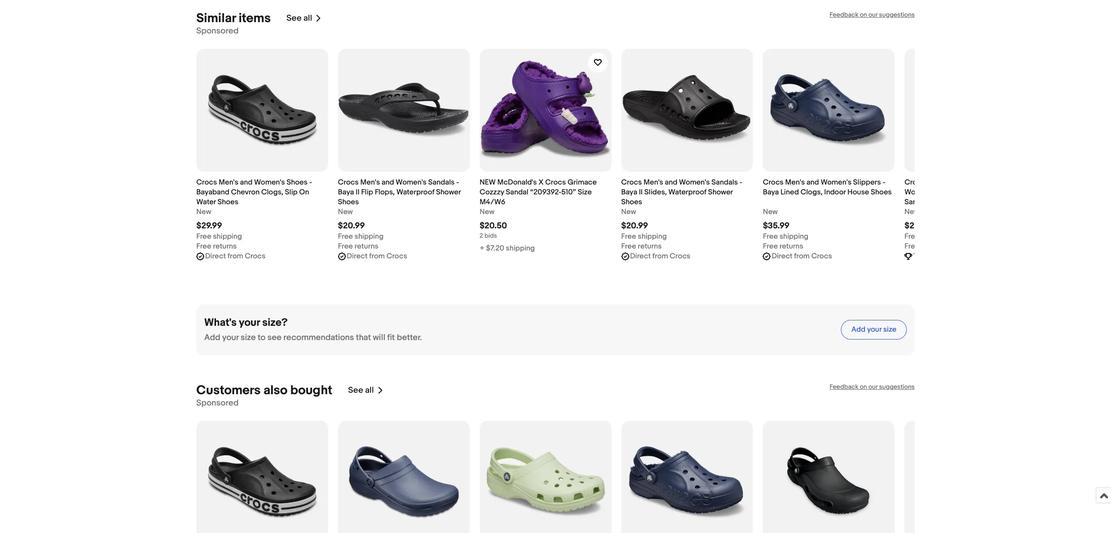 Task type: describe. For each thing, give the bounding box(es) containing it.
shower inside crocs men's and women's sandals - baya ii slides, waterproof shower shoes new $20.99 free shipping free returns
[[709, 187, 733, 197]]

from for $29.99
[[228, 251, 243, 261]]

clogs, for crocs men's and women's shoes - bayaband chevron clogs, slip on water shoes new $29.99 free shipping free returns
[[261, 187, 284, 197]]

house
[[848, 187, 870, 197]]

size?
[[262, 316, 288, 329]]

suggestions for similar items
[[880, 11, 915, 18]]

that
[[356, 333, 371, 342]]

2 bids text field
[[480, 232, 497, 240]]

sponsored text field for customers
[[196, 398, 239, 408]]

baya inside crocs men's and women's slippers - baya lined clogs, indoor house shoes
[[763, 187, 779, 197]]

$7.20
[[486, 244, 505, 253]]

flops,
[[375, 187, 395, 197]]

free returns text field for free
[[196, 242, 237, 251]]

clog
[[954, 178, 971, 187]]

direct from crocs for $29.99
[[205, 251, 266, 261]]

suggestions for customers also bought
[[880, 383, 915, 391]]

$20.99 text field for $20.99
[[338, 221, 365, 231]]

friendly
[[1010, 187, 1036, 197]]

top rated plus
[[914, 251, 964, 261]]

(other)
[[922, 207, 945, 216]]

your for size?
[[239, 316, 260, 329]]

- inside crocs men's and women's slippers - baya lined clogs, indoor house shoes
[[883, 178, 886, 187]]

new inside crocs men's and women's sandals - baya ii flip flops, waterproof shower shoes new $20.99 free shipping free returns
[[338, 207, 353, 216]]

sandals inside crocs classic clog unisex slip on women shoe ultra light water-friendly sandals new (other) $22.95 free shipping free returns
[[905, 197, 932, 207]]

free returns text field for $35.99
[[763, 242, 804, 251]]

sandals for new
[[429, 178, 455, 187]]

sponsored for customers
[[196, 398, 239, 408]]

flip
[[361, 187, 373, 197]]

on inside crocs classic clog unisex slip on women shoe ultra light water-friendly sandals new (other) $22.95 free shipping free returns
[[1011, 178, 1021, 187]]

and for $29.99
[[240, 178, 253, 187]]

$20.99 inside crocs men's and women's sandals - baya ii flip flops, waterproof shower shoes new $20.99 free shipping free returns
[[338, 221, 365, 231]]

fit
[[387, 333, 395, 342]]

x
[[539, 178, 544, 187]]

customers also bought
[[196, 383, 333, 398]]

new inside the crocs men's and women's shoes - bayaband chevron clogs, slip on water shoes new $29.99 free shipping free returns
[[196, 207, 211, 216]]

waterproof inside crocs men's and women's sandals - baya ii slides, waterproof shower shoes new $20.99 free shipping free returns
[[669, 187, 707, 197]]

feedback on our suggestions link for customers also bought
[[830, 383, 915, 391]]

m4/w6
[[480, 197, 506, 207]]

"209392-
[[530, 187, 562, 197]]

your for size
[[868, 325, 882, 334]]

free shipping text field for $22.95
[[905, 232, 951, 242]]

free returns text field for $20.99
[[338, 242, 379, 251]]

2
[[480, 232, 484, 240]]

sponsored text field for similar
[[196, 26, 239, 36]]

new text field for $29.99
[[196, 207, 211, 217]]

indoor
[[825, 187, 846, 197]]

direct for $29.99
[[205, 251, 226, 261]]

add your size button
[[842, 320, 908, 340]]

what's your size? add your size to see recommendations that will fit better.
[[204, 316, 422, 342]]

returns inside the crocs men's and women's shoes - bayaband chevron clogs, slip on water shoes new $29.99 free shipping free returns
[[213, 242, 237, 251]]

all for similar items
[[304, 13, 312, 23]]

$20.99 text field for free
[[622, 221, 649, 231]]

shoes inside crocs men's and women's sandals - baya ii flip flops, waterproof shower shoes new $20.99 free shipping free returns
[[338, 197, 359, 207]]

slip inside the crocs men's and women's shoes - bayaband chevron clogs, slip on water shoes new $29.99 free shipping free returns
[[285, 187, 298, 197]]

and for free
[[665, 178, 678, 187]]

men's inside crocs men's and women's slippers - baya lined clogs, indoor house shoes
[[786, 178, 805, 187]]

chevron
[[231, 187, 260, 197]]

new mcdonald's x crocs grimace cozzzy sandal "209392-510" size m4/w6 new $20.50 2 bids + $7.20 shipping
[[480, 178, 597, 253]]

add your size
[[852, 325, 897, 334]]

sponsored for similar
[[196, 26, 239, 36]]

$20.50 text field
[[480, 221, 507, 231]]

shipping inside crocs men's and women's sandals - baya ii slides, waterproof shower shoes new $20.99 free shipping free returns
[[638, 232, 667, 241]]

top
[[914, 251, 926, 261]]

crocs inside crocs men's and women's sandals - baya ii flip flops, waterproof shower shoes new $20.99 free shipping free returns
[[338, 178, 359, 187]]

crocs inside text box
[[812, 251, 833, 261]]

see all text field for customers also bought
[[348, 386, 374, 395]]

lined
[[781, 187, 799, 197]]

crocs inside the crocs men's and women's shoes - bayaband chevron clogs, slip on water shoes new $29.99 free shipping free returns
[[196, 178, 217, 187]]

bought
[[290, 383, 333, 398]]

new inside crocs men's and women's sandals - baya ii slides, waterproof shower shoes new $20.99 free shipping free returns
[[622, 207, 637, 216]]

feedback for customers also bought
[[830, 383, 859, 391]]

clogs, for crocs men's and women's slippers - baya lined clogs, indoor house shoes
[[801, 187, 823, 197]]

feedback on our suggestions link for similar items
[[830, 11, 915, 18]]

see
[[268, 333, 282, 342]]

sandal
[[506, 187, 529, 197]]

from for free
[[653, 251, 669, 261]]

see for similar items
[[287, 13, 302, 23]]

crocs classic clog unisex slip on women shoe ultra light water-friendly sandals new (other) $22.95 free shipping free returns
[[905, 178, 1036, 251]]

men's for $20.99
[[361, 178, 380, 187]]

similar
[[196, 11, 236, 26]]

light
[[969, 187, 986, 197]]

slides,
[[645, 187, 667, 197]]

our for similar items
[[869, 11, 878, 18]]

- for free
[[740, 178, 743, 187]]

Direct from Crocs text field
[[772, 251, 833, 261]]

baya for $20.99
[[622, 187, 638, 197]]

all for customers also bought
[[365, 386, 374, 395]]

$29.99
[[196, 221, 222, 231]]

shipping inside the crocs men's and women's shoes - bayaband chevron clogs, slip on water shoes new $29.99 free shipping free returns
[[213, 232, 242, 241]]

direct from crocs for $20.99
[[347, 251, 407, 261]]

returns inside crocs men's and women's sandals - baya ii slides, waterproof shower shoes new $20.99 free shipping free returns
[[638, 242, 662, 251]]

new inside crocs classic clog unisex slip on women shoe ultra light water-friendly sandals new (other) $22.95 free shipping free returns
[[905, 207, 920, 216]]

crocs inside crocs classic clog unisex slip on women shoe ultra light water-friendly sandals new (other) $22.95 free shipping free returns
[[905, 178, 926, 187]]

$35.99
[[763, 221, 790, 231]]

bids
[[485, 232, 497, 240]]

new text field for $20.50
[[480, 207, 495, 217]]

direct inside direct from crocs text box
[[772, 251, 793, 261]]

new text field for new
[[338, 207, 353, 217]]

slip inside crocs classic clog unisex slip on women shoe ultra light water-friendly sandals new (other) $22.95 free shipping free returns
[[996, 178, 1009, 187]]

free shipping text field for $29.99
[[196, 232, 242, 242]]

shoes inside crocs men's and women's slippers - baya lined clogs, indoor house shoes
[[872, 187, 892, 197]]

water
[[196, 197, 216, 207]]



Task type: locate. For each thing, give the bounding box(es) containing it.
0 vertical spatial feedback
[[830, 11, 859, 18]]

men's up the slides,
[[644, 178, 664, 187]]

ii for $20.99
[[639, 187, 643, 197]]

clogs, inside crocs men's and women's slippers - baya lined clogs, indoor house shoes
[[801, 187, 823, 197]]

3 men's from the left
[[644, 178, 664, 187]]

from down crocs men's and women's sandals - baya ii flip flops, waterproof shower shoes new $20.99 free shipping free returns
[[369, 251, 385, 261]]

sandals for $20.99
[[712, 178, 738, 187]]

direct from crocs for free
[[631, 251, 691, 261]]

direct from crocs down crocs men's and women's sandals - baya ii slides, waterproof shower shoes new $20.99 free shipping free returns
[[631, 251, 691, 261]]

and for $20.99
[[382, 178, 394, 187]]

men's up bayaband
[[219, 178, 239, 187]]

1 suggestions from the top
[[880, 11, 915, 18]]

6 new from the left
[[905, 207, 920, 216]]

returns inside new $35.99 free shipping free returns
[[780, 242, 804, 251]]

direct
[[205, 251, 226, 261], [347, 251, 368, 261], [631, 251, 651, 261], [772, 251, 793, 261]]

direct from crocs down new $35.99 free shipping free returns
[[772, 251, 833, 261]]

from down new $35.99 free shipping free returns
[[795, 251, 810, 261]]

1 vertical spatial on
[[299, 187, 309, 197]]

1 baya from the left
[[338, 187, 354, 197]]

2 sponsored text field from the top
[[196, 398, 239, 408]]

shipping down '$35.99' text box
[[780, 232, 809, 241]]

and
[[240, 178, 253, 187], [382, 178, 394, 187], [665, 178, 678, 187], [807, 178, 820, 187]]

direct from crocs text field for $20.99
[[347, 251, 407, 261]]

on inside the crocs men's and women's shoes - bayaband chevron clogs, slip on water shoes new $29.99 free shipping free returns
[[299, 187, 309, 197]]

waterproof right flops,
[[397, 187, 435, 197]]

mcdonald's
[[498, 178, 537, 187]]

women's for free
[[680, 178, 710, 187]]

0 horizontal spatial ii
[[356, 187, 360, 197]]

3 and from the left
[[665, 178, 678, 187]]

free shipping text field down '$35.99' text box
[[763, 232, 809, 242]]

Top Rated Plus text field
[[914, 251, 964, 261]]

4 from from the left
[[795, 251, 810, 261]]

direct from crocs text field for $29.99
[[205, 251, 266, 261]]

1 vertical spatial sponsored text field
[[196, 398, 239, 408]]

$20.99
[[338, 221, 365, 231], [622, 221, 649, 231]]

free shipping text field down $29.99 text box
[[196, 232, 242, 242]]

and inside crocs men's and women's slippers - baya lined clogs, indoor house shoes
[[807, 178, 820, 187]]

1 free returns text field from the left
[[338, 242, 379, 251]]

$20.99 inside crocs men's and women's sandals - baya ii slides, waterproof shower shoes new $20.99 free shipping free returns
[[622, 221, 649, 231]]

1 vertical spatial slip
[[285, 187, 298, 197]]

0 horizontal spatial free shipping text field
[[622, 232, 667, 242]]

all
[[304, 13, 312, 23], [365, 386, 374, 395]]

to
[[258, 333, 266, 342]]

shipping down the slides,
[[638, 232, 667, 241]]

women's inside the crocs men's and women's shoes - bayaband chevron clogs, slip on water shoes new $29.99 free shipping free returns
[[254, 178, 285, 187]]

1 new text field from the left
[[196, 207, 211, 217]]

1 vertical spatial our
[[869, 383, 878, 391]]

1 horizontal spatial free returns text field
[[763, 242, 804, 251]]

baya left flip at the left top of the page
[[338, 187, 354, 197]]

2 $20.99 text field from the left
[[622, 221, 649, 231]]

0 vertical spatial on
[[1011, 178, 1021, 187]]

- for $29.99
[[309, 178, 312, 187]]

1 feedback from the top
[[830, 11, 859, 18]]

1 and from the left
[[240, 178, 253, 187]]

on
[[860, 11, 868, 18], [860, 383, 868, 391]]

crocs inside new mcdonald's x crocs grimace cozzzy sandal "209392-510" size m4/w6 new $20.50 2 bids + $7.20 shipping
[[546, 178, 566, 187]]

bayaband
[[196, 187, 230, 197]]

new inside new mcdonald's x crocs grimace cozzzy sandal "209392-510" size m4/w6 new $20.50 2 bids + $7.20 shipping
[[480, 207, 495, 216]]

2 feedback on our suggestions from the top
[[830, 383, 915, 391]]

0 horizontal spatial on
[[299, 187, 309, 197]]

women's for $29.99
[[254, 178, 285, 187]]

baya
[[338, 187, 354, 197], [622, 187, 638, 197], [763, 187, 779, 197]]

1 free shipping text field from the left
[[622, 232, 667, 242]]

$20.99 text field down flip at the left top of the page
[[338, 221, 365, 231]]

our for customers also bought
[[869, 383, 878, 391]]

see right bought
[[348, 386, 363, 395]]

direct from crocs text field down crocs men's and women's sandals - baya ii flip flops, waterproof shower shoes new $20.99 free shipping free returns
[[347, 251, 407, 261]]

$22.95 text field
[[905, 221, 932, 231]]

size
[[884, 325, 897, 334], [241, 333, 256, 342]]

feedback on our suggestions
[[830, 11, 915, 18], [830, 383, 915, 391]]

slip
[[996, 178, 1009, 187], [285, 187, 298, 197]]

0 vertical spatial slip
[[996, 178, 1009, 187]]

shipping inside crocs classic clog unisex slip on women shoe ultra light water-friendly sandals new (other) $22.95 free shipping free returns
[[922, 232, 951, 241]]

0 vertical spatial feedback on our suggestions
[[830, 11, 915, 18]]

1 on from the top
[[860, 11, 868, 18]]

0 vertical spatial see all link
[[287, 11, 322, 26]]

1 vertical spatial see all text field
[[348, 386, 374, 395]]

free shipping text field down $22.95
[[905, 232, 951, 242]]

2 feedback from the top
[[830, 383, 859, 391]]

will
[[373, 333, 386, 342]]

2 horizontal spatial free shipping text field
[[763, 232, 809, 242]]

from for $20.99
[[369, 251, 385, 261]]

shipping down flip at the left top of the page
[[355, 232, 384, 241]]

shower
[[436, 187, 461, 197], [709, 187, 733, 197]]

4 returns from the left
[[780, 242, 804, 251]]

3 direct from crocs text field from the left
[[631, 251, 691, 261]]

direct from crocs down crocs men's and women's sandals - baya ii flip flops, waterproof shower shoes new $20.99 free shipping free returns
[[347, 251, 407, 261]]

sponsored
[[196, 26, 239, 36], [196, 398, 239, 408]]

shipping inside new $35.99 free shipping free returns
[[780, 232, 809, 241]]

ii left the slides,
[[639, 187, 643, 197]]

0 vertical spatial our
[[869, 11, 878, 18]]

- for $20.99
[[457, 178, 459, 187]]

and inside crocs men's and women's sandals - baya ii slides, waterproof shower shoes new $20.99 free shipping free returns
[[665, 178, 678, 187]]

4 new from the left
[[622, 207, 637, 216]]

women
[[905, 187, 931, 197]]

returns inside crocs classic clog unisex slip on women shoe ultra light water-friendly sandals new (other) $22.95 free shipping free returns
[[922, 242, 946, 251]]

0 horizontal spatial $20.99
[[338, 221, 365, 231]]

waterproof right the slides,
[[669, 187, 707, 197]]

510"
[[562, 187, 577, 197]]

0 horizontal spatial $20.99 text field
[[338, 221, 365, 231]]

$20.99 down flip at the left top of the page
[[338, 221, 365, 231]]

baya left lined
[[763, 187, 779, 197]]

1 new from the left
[[196, 207, 211, 216]]

1 vertical spatial suggestions
[[880, 383, 915, 391]]

new text field down the m4/w6
[[480, 207, 495, 217]]

on
[[1011, 178, 1021, 187], [299, 187, 309, 197]]

1 feedback on our suggestions from the top
[[830, 11, 915, 18]]

1 vertical spatial see
[[348, 386, 363, 395]]

Free shipping text field
[[622, 232, 667, 242], [905, 232, 951, 242]]

returns inside crocs men's and women's sandals - baya ii flip flops, waterproof shower shoes new $20.99 free shipping free returns
[[355, 242, 379, 251]]

from
[[228, 251, 243, 261], [369, 251, 385, 261], [653, 251, 669, 261], [795, 251, 810, 261]]

- inside crocs men's and women's sandals - baya ii slides, waterproof shower shoes new $20.99 free shipping free returns
[[740, 178, 743, 187]]

2 on from the top
[[860, 383, 868, 391]]

free returns text field for $22.95
[[905, 242, 946, 251]]

plus
[[950, 251, 964, 261]]

0 vertical spatial on
[[860, 11, 868, 18]]

men's inside crocs men's and women's sandals - baya ii slides, waterproof shower shoes new $20.99 free shipping free returns
[[644, 178, 664, 187]]

shoes
[[287, 178, 308, 187], [872, 187, 892, 197], [218, 197, 239, 207], [338, 197, 359, 207], [622, 197, 643, 207]]

1 horizontal spatial on
[[1011, 178, 1021, 187]]

suggestions
[[880, 11, 915, 18], [880, 383, 915, 391]]

direct from crocs
[[205, 251, 266, 261], [347, 251, 407, 261], [631, 251, 691, 261], [772, 251, 833, 261]]

crocs men's and women's sandals - baya ii slides, waterproof shower shoes new $20.99 free shipping free returns
[[622, 178, 743, 251]]

waterproof inside crocs men's and women's sandals - baya ii flip flops, waterproof shower shoes new $20.99 free shipping free returns
[[397, 187, 435, 197]]

1 men's from the left
[[219, 178, 239, 187]]

shower inside crocs men's and women's sandals - baya ii flip flops, waterproof shower shoes new $20.99 free shipping free returns
[[436, 187, 461, 197]]

crocs inside crocs men's and women's sandals - baya ii slides, waterproof shower shoes new $20.99 free shipping free returns
[[622, 178, 642, 187]]

3 free returns text field from the left
[[905, 242, 946, 251]]

0 horizontal spatial sandals
[[429, 178, 455, 187]]

men's
[[219, 178, 239, 187], [361, 178, 380, 187], [644, 178, 664, 187], [786, 178, 805, 187]]

women's inside crocs men's and women's slippers - baya lined clogs, indoor house shoes
[[821, 178, 852, 187]]

+
[[480, 244, 485, 253]]

New (Other) text field
[[905, 207, 945, 217]]

feedback
[[830, 11, 859, 18], [830, 383, 859, 391]]

1 free returns text field from the left
[[196, 242, 237, 251]]

1 vertical spatial see all link
[[348, 383, 384, 398]]

1 horizontal spatial $20.99
[[622, 221, 649, 231]]

see right items
[[287, 13, 302, 23]]

1 horizontal spatial see all link
[[348, 383, 384, 398]]

0 vertical spatial see all
[[287, 13, 312, 23]]

1 $20.99 text field from the left
[[338, 221, 365, 231]]

crocs men's and women's sandals - baya ii flip flops, waterproof shower shoes new $20.99 free shipping free returns
[[338, 178, 461, 251]]

Sponsored text field
[[196, 26, 239, 36], [196, 398, 239, 408]]

0 vertical spatial sponsored
[[196, 26, 239, 36]]

slippers
[[854, 178, 882, 187]]

1 - from the left
[[309, 178, 312, 187]]

0 horizontal spatial see all link
[[287, 11, 322, 26]]

1 waterproof from the left
[[397, 187, 435, 197]]

0 horizontal spatial clogs,
[[261, 187, 284, 197]]

see all link
[[287, 11, 322, 26], [348, 383, 384, 398]]

0 horizontal spatial see
[[287, 13, 302, 23]]

our
[[869, 11, 878, 18], [869, 383, 878, 391]]

3 free shipping text field from the left
[[763, 232, 809, 242]]

women's
[[254, 178, 285, 187], [396, 178, 427, 187], [680, 178, 710, 187], [821, 178, 852, 187]]

crocs inside crocs men's and women's slippers - baya lined clogs, indoor house shoes
[[763, 178, 784, 187]]

$20.50
[[480, 221, 507, 231]]

1 vertical spatial sponsored
[[196, 398, 239, 408]]

new inside new $35.99 free shipping free returns
[[763, 207, 778, 216]]

free shipping text field down the slides,
[[622, 232, 667, 242]]

3 women's from the left
[[680, 178, 710, 187]]

2 direct from crocs from the left
[[347, 251, 407, 261]]

1 shower from the left
[[436, 187, 461, 197]]

New text field
[[338, 207, 353, 217], [622, 207, 637, 217], [763, 207, 778, 217]]

see all
[[287, 13, 312, 23], [348, 386, 374, 395]]

2 new text field from the left
[[622, 207, 637, 217]]

new
[[196, 207, 211, 216], [338, 207, 353, 216], [480, 207, 495, 216], [622, 207, 637, 216], [763, 207, 778, 216], [905, 207, 920, 216]]

1 horizontal spatial $20.99 text field
[[622, 221, 649, 231]]

1 horizontal spatial new text field
[[480, 207, 495, 217]]

from inside text box
[[795, 251, 810, 261]]

1 returns from the left
[[213, 242, 237, 251]]

similar items
[[196, 11, 271, 26]]

1 horizontal spatial size
[[884, 325, 897, 334]]

0 horizontal spatial see all
[[287, 13, 312, 23]]

5 new from the left
[[763, 207, 778, 216]]

shipping
[[213, 232, 242, 241], [355, 232, 384, 241], [638, 232, 667, 241], [780, 232, 809, 241], [922, 232, 951, 241], [506, 244, 535, 253]]

3 direct from crocs from the left
[[631, 251, 691, 261]]

water-
[[987, 187, 1010, 197]]

grimace
[[568, 178, 597, 187]]

0 horizontal spatial free returns text field
[[196, 242, 237, 251]]

1 horizontal spatial see
[[348, 386, 363, 395]]

1 horizontal spatial free shipping text field
[[905, 232, 951, 242]]

1 horizontal spatial ii
[[639, 187, 643, 197]]

from down the crocs men's and women's shoes - bayaband chevron clogs, slip on water shoes new $29.99 free shipping free returns
[[228, 251, 243, 261]]

2 direct from crocs text field from the left
[[347, 251, 407, 261]]

$20.99 text field
[[338, 221, 365, 231], [622, 221, 649, 231]]

men's up flip at the left top of the page
[[361, 178, 380, 187]]

men's inside the crocs men's and women's shoes - bayaband chevron clogs, slip on water shoes new $29.99 free shipping free returns
[[219, 178, 239, 187]]

0 horizontal spatial slip
[[285, 187, 298, 197]]

1 clogs, from the left
[[261, 187, 284, 197]]

waterproof
[[397, 187, 435, 197], [669, 187, 707, 197]]

3 from from the left
[[653, 251, 669, 261]]

2 returns from the left
[[355, 242, 379, 251]]

returns
[[213, 242, 237, 251], [355, 242, 379, 251], [638, 242, 662, 251], [780, 242, 804, 251], [922, 242, 946, 251]]

2 women's from the left
[[396, 178, 427, 187]]

3 new from the left
[[480, 207, 495, 216]]

2 horizontal spatial direct from crocs text field
[[631, 251, 691, 261]]

better.
[[397, 333, 422, 342]]

0 horizontal spatial direct from crocs text field
[[205, 251, 266, 261]]

1 direct from crocs text field from the left
[[205, 251, 266, 261]]

$35.99 text field
[[763, 221, 790, 231]]

0 vertical spatial feedback on our suggestions link
[[830, 11, 915, 18]]

men's for $29.99
[[219, 178, 239, 187]]

feedback for similar items
[[830, 11, 859, 18]]

ii for new
[[356, 187, 360, 197]]

- inside the crocs men's and women's shoes - bayaband chevron clogs, slip on water shoes new $29.99 free shipping free returns
[[309, 178, 312, 187]]

size
[[578, 187, 592, 197]]

- inside crocs men's and women's sandals - baya ii flip flops, waterproof shower shoes new $20.99 free shipping free returns
[[457, 178, 459, 187]]

0 horizontal spatial free returns text field
[[338, 242, 379, 251]]

shipping down $29.99 text box
[[213, 232, 242, 241]]

$20.99 text field down the slides,
[[622, 221, 649, 231]]

0 horizontal spatial new text field
[[196, 207, 211, 217]]

unisex
[[972, 178, 995, 187]]

2 clogs, from the left
[[801, 187, 823, 197]]

recommendations
[[284, 333, 354, 342]]

1 women's from the left
[[254, 178, 285, 187]]

1 horizontal spatial sandals
[[712, 178, 738, 187]]

2 from from the left
[[369, 251, 385, 261]]

3 baya from the left
[[763, 187, 779, 197]]

Direct from Crocs text field
[[205, 251, 266, 261], [347, 251, 407, 261], [631, 251, 691, 261]]

3 returns from the left
[[638, 242, 662, 251]]

sandals inside crocs men's and women's sandals - baya ii slides, waterproof shower shoes new $20.99 free shipping free returns
[[712, 178, 738, 187]]

4 - from the left
[[883, 178, 886, 187]]

your
[[239, 316, 260, 329], [868, 325, 882, 334], [222, 333, 239, 342]]

direct for $20.99
[[347, 251, 368, 261]]

0 vertical spatial see
[[287, 13, 302, 23]]

men's inside crocs men's and women's sandals - baya ii flip flops, waterproof shower shoes new $20.99 free shipping free returns
[[361, 178, 380, 187]]

1 vertical spatial feedback on our suggestions
[[830, 383, 915, 391]]

1 horizontal spatial shower
[[709, 187, 733, 197]]

see all text field for similar items
[[287, 13, 312, 23]]

1 feedback on our suggestions link from the top
[[830, 11, 915, 18]]

direct for free
[[631, 251, 651, 261]]

1 vertical spatial all
[[365, 386, 374, 395]]

shipping inside new mcdonald's x crocs grimace cozzzy sandal "209392-510" size m4/w6 new $20.50 2 bids + $7.20 shipping
[[506, 244, 535, 253]]

$20.99 down the slides,
[[622, 221, 649, 231]]

rated
[[928, 251, 948, 261]]

3 direct from the left
[[631, 251, 651, 261]]

sandals inside crocs men's and women's sandals - baya ii flip flops, waterproof shower shoes new $20.99 free shipping free returns
[[429, 178, 455, 187]]

5 returns from the left
[[922, 242, 946, 251]]

2 $20.99 from the left
[[622, 221, 649, 231]]

2 free returns text field from the left
[[622, 242, 662, 251]]

1 horizontal spatial all
[[365, 386, 374, 395]]

free
[[196, 232, 211, 241], [338, 232, 353, 241], [622, 232, 637, 241], [763, 232, 778, 241], [905, 232, 920, 241], [196, 242, 211, 251], [338, 242, 353, 251], [622, 242, 637, 251], [763, 242, 778, 251], [905, 242, 920, 251]]

New text field
[[196, 207, 211, 217], [480, 207, 495, 217]]

feedback on our suggestions link
[[830, 11, 915, 18], [830, 383, 915, 391]]

clogs, inside the crocs men's and women's shoes - bayaband chevron clogs, slip on water shoes new $29.99 free shipping free returns
[[261, 187, 284, 197]]

1 horizontal spatial free returns text field
[[622, 242, 662, 251]]

$29.99 text field
[[196, 221, 222, 231]]

Free shipping text field
[[196, 232, 242, 242], [338, 232, 384, 242], [763, 232, 809, 242]]

classic
[[928, 178, 952, 187]]

1 horizontal spatial slip
[[996, 178, 1009, 187]]

clogs,
[[261, 187, 284, 197], [801, 187, 823, 197]]

feedback on our suggestions for customers also bought
[[830, 383, 915, 391]]

1 horizontal spatial add
[[852, 325, 866, 334]]

1 horizontal spatial direct from crocs text field
[[347, 251, 407, 261]]

2 - from the left
[[457, 178, 459, 187]]

direct from crocs text field down crocs men's and women's sandals - baya ii slides, waterproof shower shoes new $20.99 free shipping free returns
[[631, 251, 691, 261]]

1 horizontal spatial new text field
[[622, 207, 637, 217]]

baya for new
[[338, 187, 354, 197]]

1 horizontal spatial waterproof
[[669, 187, 707, 197]]

2 new from the left
[[338, 207, 353, 216]]

size inside what's your size? add your size to see recommendations that will fit better.
[[241, 333, 256, 342]]

2 horizontal spatial baya
[[763, 187, 779, 197]]

new
[[480, 178, 496, 187]]

see
[[287, 13, 302, 23], [348, 386, 363, 395]]

3 - from the left
[[740, 178, 743, 187]]

2 horizontal spatial new text field
[[763, 207, 778, 217]]

4 and from the left
[[807, 178, 820, 187]]

direct from crocs down $29.99 text box
[[205, 251, 266, 261]]

2 new text field from the left
[[480, 207, 495, 217]]

2 shower from the left
[[709, 187, 733, 197]]

see all for customers also bought
[[348, 386, 374, 395]]

2 suggestions from the top
[[880, 383, 915, 391]]

see for customers also bought
[[348, 386, 363, 395]]

on for customers also bought
[[860, 383, 868, 391]]

0 horizontal spatial add
[[204, 333, 220, 342]]

1 our from the top
[[869, 11, 878, 18]]

$22.95
[[905, 221, 932, 231]]

clogs, right chevron
[[261, 187, 284, 197]]

1 horizontal spatial see all
[[348, 386, 374, 395]]

1 horizontal spatial clogs,
[[801, 187, 823, 197]]

women's inside crocs men's and women's sandals - baya ii slides, waterproof shower shoes new $20.99 free shipping free returns
[[680, 178, 710, 187]]

baya left the slides,
[[622, 187, 638, 197]]

free shipping text field down flip at the left top of the page
[[338, 232, 384, 242]]

crocs
[[196, 178, 217, 187], [338, 178, 359, 187], [546, 178, 566, 187], [622, 178, 642, 187], [763, 178, 784, 187], [905, 178, 926, 187], [245, 251, 266, 261], [387, 251, 407, 261], [670, 251, 691, 261], [812, 251, 833, 261]]

2 men's from the left
[[361, 178, 380, 187]]

see all for similar items
[[287, 13, 312, 23]]

clogs, right lined
[[801, 187, 823, 197]]

2 feedback on our suggestions link from the top
[[830, 383, 915, 391]]

new text field down water
[[196, 207, 211, 217]]

0 horizontal spatial see all text field
[[287, 13, 312, 23]]

0 horizontal spatial size
[[241, 333, 256, 342]]

and inside crocs men's and women's sandals - baya ii flip flops, waterproof shower shoes new $20.99 free shipping free returns
[[382, 178, 394, 187]]

1 $20.99 from the left
[[338, 221, 365, 231]]

your inside button
[[868, 325, 882, 334]]

0 horizontal spatial free shipping text field
[[196, 232, 242, 242]]

shipping inside crocs men's and women's sandals - baya ii flip flops, waterproof shower shoes new $20.99 free shipping free returns
[[355, 232, 384, 241]]

0 vertical spatial suggestions
[[880, 11, 915, 18]]

add
[[852, 325, 866, 334], [204, 333, 220, 342]]

see all link for customers also bought
[[348, 383, 384, 398]]

direct from crocs text field for free
[[631, 251, 691, 261]]

size inside add your size button
[[884, 325, 897, 334]]

ii
[[356, 187, 360, 197], [639, 187, 643, 197]]

men's for free
[[644, 178, 664, 187]]

Free returns text field
[[196, 242, 237, 251], [622, 242, 662, 251], [905, 242, 946, 251]]

2 horizontal spatial free returns text field
[[905, 242, 946, 251]]

items
[[239, 11, 271, 26]]

on for similar items
[[860, 11, 868, 18]]

1 vertical spatial feedback
[[830, 383, 859, 391]]

shipping right $7.20
[[506, 244, 535, 253]]

1 vertical spatial see all
[[348, 386, 374, 395]]

2 waterproof from the left
[[669, 187, 707, 197]]

free shipping text field for $20.99
[[338, 232, 384, 242]]

1 direct from the left
[[205, 251, 226, 261]]

3 new text field from the left
[[763, 207, 778, 217]]

add inside button
[[852, 325, 866, 334]]

women's inside crocs men's and women's sandals - baya ii flip flops, waterproof shower shoes new $20.99 free shipping free returns
[[396, 178, 427, 187]]

2 free shipping text field from the left
[[338, 232, 384, 242]]

-
[[309, 178, 312, 187], [457, 178, 459, 187], [740, 178, 743, 187], [883, 178, 886, 187]]

add inside what's your size? add your size to see recommendations that will fit better.
[[204, 333, 220, 342]]

direct from crocs text field down $29.99 text box
[[205, 251, 266, 261]]

1 new text field from the left
[[338, 207, 353, 217]]

1 sponsored from the top
[[196, 26, 239, 36]]

crocs men's and women's shoes - bayaband chevron clogs, slip on water shoes new $29.99 free shipping free returns
[[196, 178, 312, 251]]

0 vertical spatial sponsored text field
[[196, 26, 239, 36]]

2 direct from the left
[[347, 251, 368, 261]]

1 vertical spatial feedback on our suggestions link
[[830, 383, 915, 391]]

ii left flip at the left top of the page
[[356, 187, 360, 197]]

0 horizontal spatial waterproof
[[397, 187, 435, 197]]

2 free shipping text field from the left
[[905, 232, 951, 242]]

what's
[[204, 316, 237, 329]]

shipping up rated
[[922, 232, 951, 241]]

2 free returns text field from the left
[[763, 242, 804, 251]]

2 horizontal spatial sandals
[[905, 197, 932, 207]]

crocs men's and women's slippers - baya lined clogs, indoor house shoes
[[763, 178, 892, 197]]

4 direct from the left
[[772, 251, 793, 261]]

2 and from the left
[[382, 178, 394, 187]]

new text field for $20.99
[[622, 207, 637, 217]]

baya inside crocs men's and women's sandals - baya ii slides, waterproof shower shoes new $20.99 free shipping free returns
[[622, 187, 638, 197]]

1 ii from the left
[[356, 187, 360, 197]]

new $35.99 free shipping free returns
[[763, 207, 809, 251]]

ultra
[[951, 187, 967, 197]]

4 direct from crocs from the left
[[772, 251, 833, 261]]

1 horizontal spatial see all text field
[[348, 386, 374, 395]]

free returns text field for shipping
[[622, 242, 662, 251]]

ii inside crocs men's and women's sandals - baya ii slides, waterproof shower shoes new $20.99 free shipping free returns
[[639, 187, 643, 197]]

1 direct from crocs from the left
[[205, 251, 266, 261]]

Free returns text field
[[338, 242, 379, 251], [763, 242, 804, 251]]

ii inside crocs men's and women's sandals - baya ii flip flops, waterproof shower shoes new $20.99 free shipping free returns
[[356, 187, 360, 197]]

free shipping text field for $20.99
[[622, 232, 667, 242]]

+ $7.20 shipping text field
[[480, 244, 535, 253]]

women's for $20.99
[[396, 178, 427, 187]]

4 women's from the left
[[821, 178, 852, 187]]

and inside the crocs men's and women's shoes - bayaband chevron clogs, slip on water shoes new $29.99 free shipping free returns
[[240, 178, 253, 187]]

from down crocs men's and women's sandals - baya ii slides, waterproof shower shoes new $20.99 free shipping free returns
[[653, 251, 669, 261]]

1 horizontal spatial free shipping text field
[[338, 232, 384, 242]]

sandals
[[429, 178, 455, 187], [712, 178, 738, 187], [905, 197, 932, 207]]

1 from from the left
[[228, 251, 243, 261]]

1 horizontal spatial baya
[[622, 187, 638, 197]]

0 horizontal spatial new text field
[[338, 207, 353, 217]]

0 vertical spatial see all text field
[[287, 13, 312, 23]]

0 horizontal spatial all
[[304, 13, 312, 23]]

shoes inside crocs men's and women's sandals - baya ii slides, waterproof shower shoes new $20.99 free shipping free returns
[[622, 197, 643, 207]]

4 men's from the left
[[786, 178, 805, 187]]

cozzzy
[[480, 187, 505, 197]]

See all text field
[[287, 13, 312, 23], [348, 386, 374, 395]]

slip right chevron
[[285, 187, 298, 197]]

feedback on our suggestions for similar items
[[830, 11, 915, 18]]

0 vertical spatial all
[[304, 13, 312, 23]]

1 sponsored text field from the top
[[196, 26, 239, 36]]

see all link for similar items
[[287, 11, 322, 26]]

customers
[[196, 383, 261, 398]]

0 horizontal spatial shower
[[436, 187, 461, 197]]

slip up water-
[[996, 178, 1009, 187]]

1 vertical spatial on
[[860, 383, 868, 391]]

0 horizontal spatial baya
[[338, 187, 354, 197]]

shoe
[[933, 187, 950, 197]]

2 our from the top
[[869, 383, 878, 391]]

1 free shipping text field from the left
[[196, 232, 242, 242]]

also
[[264, 383, 288, 398]]

2 sponsored from the top
[[196, 398, 239, 408]]

men's up lined
[[786, 178, 805, 187]]

2 baya from the left
[[622, 187, 638, 197]]

baya inside crocs men's and women's sandals - baya ii flip flops, waterproof shower shoes new $20.99 free shipping free returns
[[338, 187, 354, 197]]

2 ii from the left
[[639, 187, 643, 197]]

Add your size to see recommendations that will fit better. text field
[[204, 333, 422, 342]]



Task type: vqa. For each thing, say whether or not it's contained in the screenshot.
waterproof
yes



